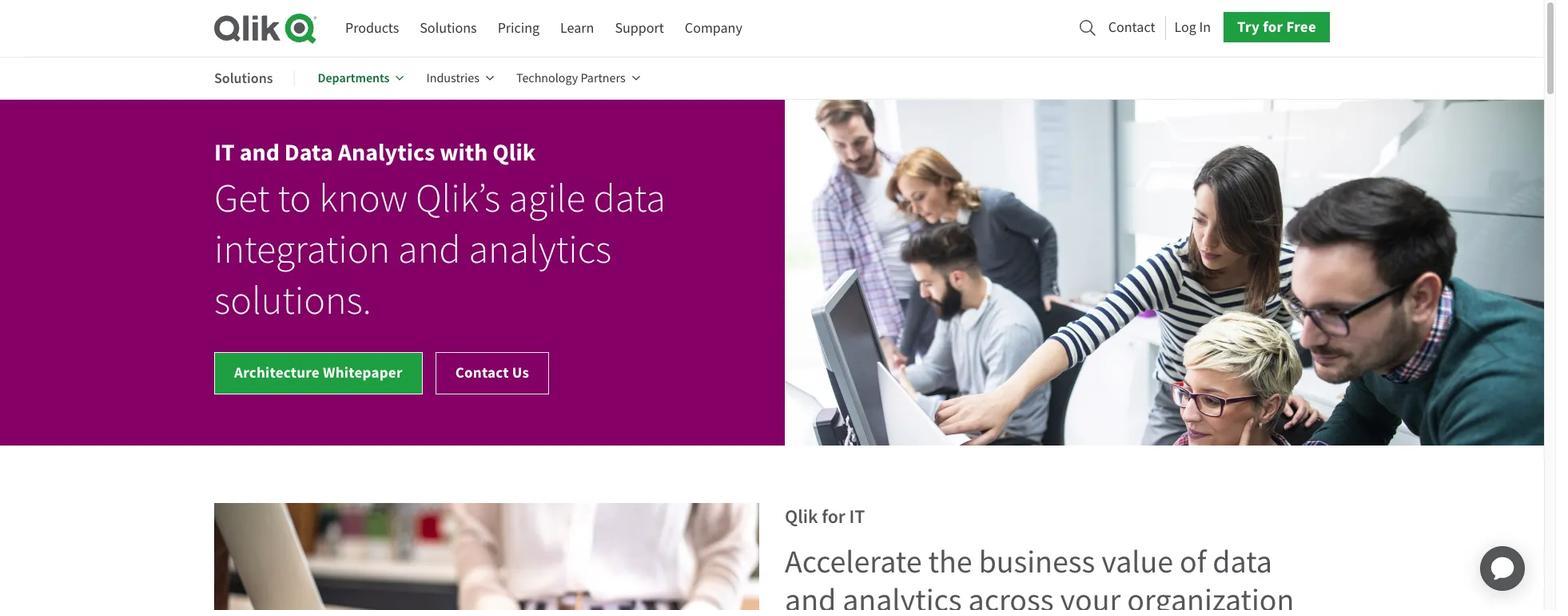 Task type: describe. For each thing, give the bounding box(es) containing it.
across
[[968, 580, 1054, 611]]

1 vertical spatial it
[[849, 504, 865, 530]]

the
[[929, 542, 973, 583]]

accelerate
[[785, 542, 922, 583]]

products link
[[345, 14, 399, 43]]

for for qlik
[[822, 504, 846, 530]]

company link
[[685, 14, 743, 43]]

architecture
[[234, 363, 320, 383]]

departments
[[318, 70, 390, 86]]

free
[[1287, 17, 1317, 37]]

organization
[[1127, 580, 1294, 611]]

contact us link
[[435, 353, 549, 395]]

pricing link
[[498, 14, 540, 43]]

industries
[[426, 70, 480, 86]]

industries link
[[426, 59, 494, 98]]

0 vertical spatial and
[[240, 137, 280, 169]]

log
[[1175, 18, 1197, 37]]

1 horizontal spatial and
[[398, 225, 461, 275]]

support
[[615, 19, 664, 38]]

qlik main element
[[345, 12, 1330, 43]]

data inside it and data analytics with qlik get to know qlik's agile data integration and analytics solutions.
[[594, 174, 666, 224]]

in
[[1199, 18, 1211, 37]]

contact for contact
[[1109, 18, 1156, 37]]

learn
[[560, 19, 594, 38]]

get
[[214, 174, 270, 224]]

qlik inside it and data analytics with qlik get to know qlik's agile data integration and analytics solutions.
[[493, 137, 536, 169]]

partners
[[581, 70, 626, 86]]

data
[[284, 137, 333, 169]]

it inside it and data analytics with qlik get to know qlik's agile data integration and analytics solutions.
[[214, 137, 235, 169]]

go to the home page. image
[[214, 13, 317, 44]]

architecture whitepaper
[[234, 363, 403, 383]]

pricing
[[498, 19, 540, 38]]

1 vertical spatial qlik
[[785, 504, 818, 530]]

try
[[1237, 17, 1260, 37]]

solutions link
[[420, 14, 477, 43]]

qlik for it
[[785, 504, 865, 530]]

whitepaper
[[323, 363, 403, 383]]

departments link
[[318, 59, 404, 98]]

solutions for 'solutions' link on the left
[[420, 19, 477, 38]]



Task type: locate. For each thing, give the bounding box(es) containing it.
0 horizontal spatial for
[[822, 504, 846, 530]]

architecture whitepaper link
[[214, 353, 423, 395]]

and left data on the top of page
[[240, 137, 280, 169]]

it and data analytics with qlik get to know qlik's agile data integration and analytics solutions.
[[214, 137, 666, 326]]

1 vertical spatial data
[[1213, 542, 1273, 583]]

for
[[1263, 17, 1283, 37], [822, 504, 846, 530]]

0 horizontal spatial data
[[594, 174, 666, 224]]

1 vertical spatial analytics
[[843, 580, 962, 611]]

for for try
[[1263, 17, 1283, 37]]

1 horizontal spatial solutions
[[420, 19, 477, 38]]

qlik's
[[416, 174, 501, 224]]

solutions.
[[214, 277, 372, 326]]

0 vertical spatial analytics
[[469, 225, 612, 275]]

try for free
[[1237, 17, 1317, 37]]

learn link
[[560, 14, 594, 43]]

0 horizontal spatial solutions
[[214, 68, 273, 88]]

0 horizontal spatial it
[[214, 137, 235, 169]]

contact for contact us
[[455, 363, 509, 383]]

try for free link
[[1224, 12, 1330, 43]]

analytics inside it and data analytics with qlik get to know qlik's agile data integration and analytics solutions.
[[469, 225, 612, 275]]

1 vertical spatial and
[[398, 225, 461, 275]]

to
[[278, 174, 311, 224]]

contact inside qlik main element
[[1109, 18, 1156, 37]]

0 horizontal spatial contact
[[455, 363, 509, 383]]

company
[[685, 19, 743, 38]]

technology partners link
[[516, 59, 640, 98]]

0 vertical spatial contact
[[1109, 18, 1156, 37]]

1 horizontal spatial it
[[849, 504, 865, 530]]

contact us
[[455, 363, 529, 383]]

solutions
[[420, 19, 477, 38], [214, 68, 273, 88]]

qlik up accelerate
[[785, 504, 818, 530]]

accelerate the business value of data and analytics across your organization
[[785, 542, 1294, 611]]

technology
[[516, 70, 578, 86]]

qlik right with
[[493, 137, 536, 169]]

0 vertical spatial solutions
[[420, 19, 477, 38]]

it up get
[[214, 137, 235, 169]]

1 vertical spatial contact
[[455, 363, 509, 383]]

solutions for "solutions" menu bar
[[214, 68, 273, 88]]

menu bar
[[345, 14, 743, 43]]

1 horizontal spatial qlik
[[785, 504, 818, 530]]

contact inside the contact us link
[[455, 363, 509, 383]]

data
[[594, 174, 666, 224], [1213, 542, 1273, 583]]

contact
[[1109, 18, 1156, 37], [455, 363, 509, 383]]

of
[[1180, 542, 1207, 583]]

solutions down the go to the home page. image
[[214, 68, 273, 88]]

with
[[440, 137, 488, 169]]

it up accelerate
[[849, 504, 865, 530]]

1 vertical spatial solutions
[[214, 68, 273, 88]]

0 vertical spatial for
[[1263, 17, 1283, 37]]

and down qlik's
[[398, 225, 461, 275]]

your
[[1060, 580, 1121, 611]]

1 horizontal spatial contact
[[1109, 18, 1156, 37]]

2 horizontal spatial and
[[785, 580, 836, 611]]

and down qlik for it
[[785, 580, 836, 611]]

and inside the accelerate the business value of data and analytics across your organization
[[785, 580, 836, 611]]

menu bar inside qlik main element
[[345, 14, 743, 43]]

for right 'try'
[[1263, 17, 1283, 37]]

analytics
[[338, 137, 435, 169]]

value
[[1102, 542, 1174, 583]]

contact left us
[[455, 363, 509, 383]]

0 vertical spatial data
[[594, 174, 666, 224]]

0 horizontal spatial and
[[240, 137, 280, 169]]

log in link
[[1175, 14, 1211, 41]]

2 vertical spatial and
[[785, 580, 836, 611]]

contact left log
[[1109, 18, 1156, 37]]

it
[[214, 137, 235, 169], [849, 504, 865, 530]]

0 horizontal spatial qlik
[[493, 137, 536, 169]]

analytics
[[469, 225, 612, 275], [843, 580, 962, 611]]

know
[[319, 174, 408, 224]]

solutions inside menu bar
[[214, 68, 273, 88]]

for inside qlik main element
[[1263, 17, 1283, 37]]

products
[[345, 19, 399, 38]]

1 horizontal spatial analytics
[[843, 580, 962, 611]]

integration
[[214, 225, 390, 275]]

agile
[[509, 174, 586, 224]]

solutions menu bar
[[214, 59, 662, 98]]

application
[[1461, 528, 1544, 611]]

technology partners
[[516, 70, 626, 86]]

us
[[512, 363, 529, 383]]

0 vertical spatial qlik
[[493, 137, 536, 169]]

menu bar containing products
[[345, 14, 743, 43]]

0 vertical spatial it
[[214, 137, 235, 169]]

log in
[[1175, 18, 1211, 37]]

data inside the accelerate the business value of data and analytics across your organization
[[1213, 542, 1273, 583]]

qlik
[[493, 137, 536, 169], [785, 504, 818, 530]]

1 horizontal spatial for
[[1263, 17, 1283, 37]]

0 horizontal spatial analytics
[[469, 225, 612, 275]]

support link
[[615, 14, 664, 43]]

solutions inside qlik main element
[[420, 19, 477, 38]]

and
[[240, 137, 280, 169], [398, 225, 461, 275], [785, 580, 836, 611]]

solutions up industries
[[420, 19, 477, 38]]

for up accelerate
[[822, 504, 846, 530]]

contact link
[[1109, 14, 1156, 41]]

1 horizontal spatial data
[[1213, 542, 1273, 583]]

analytics inside the accelerate the business value of data and analytics across your organization
[[843, 580, 962, 611]]

business
[[979, 542, 1095, 583]]

1 vertical spatial for
[[822, 504, 846, 530]]



Task type: vqa. For each thing, say whether or not it's contained in the screenshot.
Solutions within MENU BAR
yes



